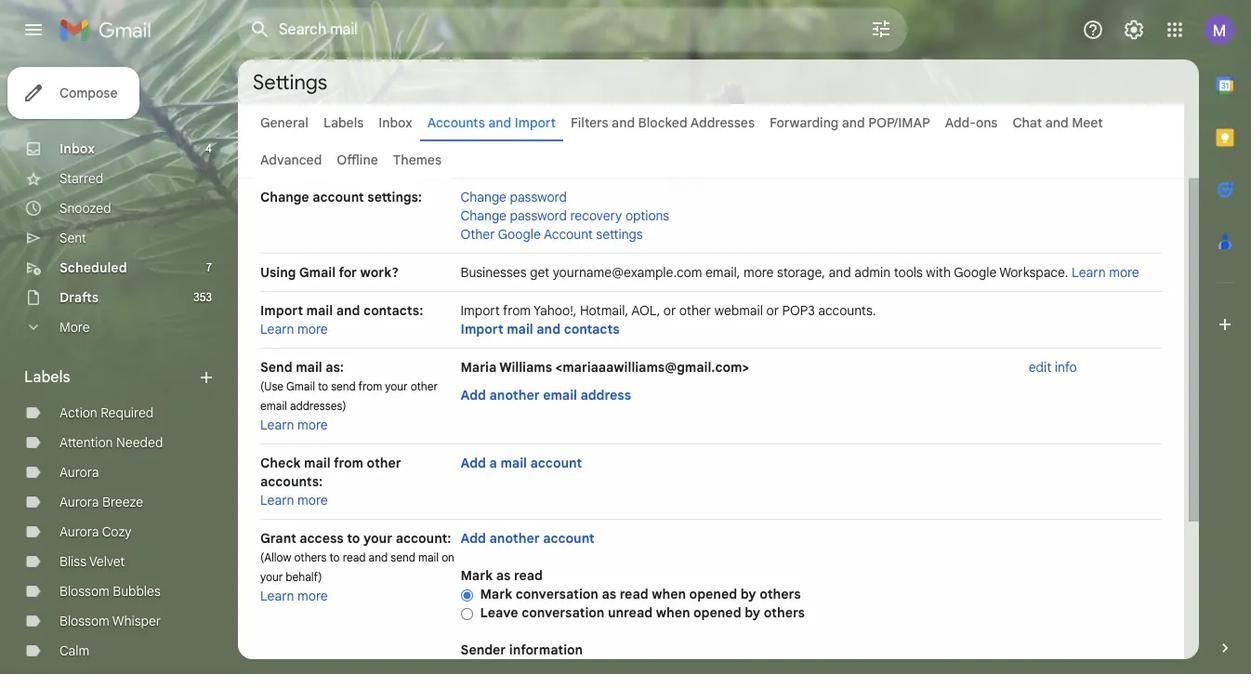 Task type: locate. For each thing, give the bounding box(es) containing it.
blossom for blossom whisper
[[60, 613, 109, 630]]

1 vertical spatial password
[[510, 207, 567, 224]]

add-
[[946, 114, 976, 131]]

add for add another email address
[[461, 387, 486, 404]]

2 vertical spatial other
[[367, 455, 402, 472]]

<mariaaawilliams@gmail.com>
[[556, 359, 750, 376]]

labels up offline
[[324, 114, 364, 131]]

learn up send
[[260, 321, 294, 338]]

opened up leave conversation unread when opened by others
[[690, 586, 738, 603]]

gmail
[[299, 264, 336, 281], [286, 379, 315, 393]]

to right access
[[347, 530, 360, 547]]

gmail up addresses)
[[286, 379, 315, 393]]

0 horizontal spatial send
[[331, 379, 356, 393]]

from inside check mail from other accounts: learn more
[[334, 455, 364, 472]]

1 vertical spatial send
[[391, 551, 416, 565]]

google
[[498, 226, 541, 243], [955, 264, 997, 281]]

settings image
[[1124, 19, 1146, 41]]

password up the change password recovery options link on the top of the page
[[510, 189, 567, 206]]

by
[[741, 586, 757, 603], [745, 605, 761, 621]]

Leave conversation unread when opened by others radio
[[461, 607, 473, 621]]

change for change password change password recovery options other google account settings
[[461, 189, 507, 206]]

blossom down the "bliss velvet"
[[60, 583, 109, 600]]

aurora
[[60, 464, 99, 481], [60, 494, 99, 511], [60, 524, 99, 540]]

accounts and import link
[[428, 114, 556, 131]]

advanced search options image
[[863, 10, 900, 47]]

drafts
[[60, 289, 99, 306]]

inbox up themes 'link'
[[379, 114, 413, 131]]

1 aurora from the top
[[60, 464, 99, 481]]

email
[[543, 387, 578, 404], [260, 399, 287, 413]]

0 vertical spatial other
[[680, 302, 712, 319]]

2 vertical spatial from
[[334, 455, 364, 472]]

blossom whisper link
[[60, 613, 161, 630]]

more up as:
[[298, 321, 328, 338]]

inbox link up starred link
[[60, 140, 95, 157]]

1 vertical spatial inbox link
[[60, 140, 95, 157]]

another
[[490, 387, 540, 404], [490, 530, 540, 547]]

and down for
[[336, 302, 360, 319]]

0 vertical spatial from
[[503, 302, 531, 319]]

edit
[[1029, 359, 1052, 376]]

read down add another account
[[514, 567, 543, 584]]

1 vertical spatial conversation
[[522, 605, 605, 621]]

1 horizontal spatial google
[[955, 264, 997, 281]]

send inside grant access to your account: (allow others to read and send mail on your behalf) learn more
[[391, 551, 416, 565]]

send mail as: (use gmail to send from your other email addresses) learn more
[[260, 359, 438, 433]]

1 vertical spatial add
[[461, 455, 486, 472]]

mail up williams
[[507, 321, 534, 338]]

from up import mail and contacts link
[[503, 302, 531, 319]]

other inside import from yahoo!, hotmail, aol, or other webmail or pop3 accounts. import mail and contacts
[[680, 302, 712, 319]]

other inside send mail as: (use gmail to send from your other email addresses) learn more
[[411, 379, 438, 393]]

your left the account: on the left bottom of the page
[[364, 530, 393, 547]]

more down accounts:
[[298, 492, 328, 509]]

more inside grant access to your account: (allow others to read and send mail on your behalf) learn more
[[298, 588, 328, 605]]

more inside check mail from other accounts: learn more
[[298, 492, 328, 509]]

change
[[260, 189, 309, 206], [461, 189, 507, 206], [461, 207, 507, 224]]

0 vertical spatial google
[[498, 226, 541, 243]]

cozy
[[102, 524, 132, 540]]

1 horizontal spatial inbox
[[379, 114, 413, 131]]

3 aurora from the top
[[60, 524, 99, 540]]

1 blossom from the top
[[60, 583, 109, 600]]

williams
[[500, 359, 552, 376]]

send down as:
[[331, 379, 356, 393]]

0 vertical spatial password
[[510, 189, 567, 206]]

gmail left for
[[299, 264, 336, 281]]

2 vertical spatial account
[[543, 530, 595, 547]]

1 horizontal spatial read
[[514, 567, 543, 584]]

change password link
[[461, 189, 567, 206]]

other left webmail
[[680, 302, 712, 319]]

or left the pop3
[[767, 302, 779, 319]]

tab list
[[1200, 60, 1252, 607]]

and inside "import mail and contacts: learn more"
[[336, 302, 360, 319]]

add down the maria
[[461, 387, 486, 404]]

email down (use
[[260, 399, 287, 413]]

inbox up starred link
[[60, 140, 95, 157]]

account right a
[[531, 455, 582, 472]]

attention
[[60, 434, 113, 451]]

blossom for blossom bubbles
[[60, 583, 109, 600]]

inbox link up themes 'link'
[[379, 114, 413, 131]]

webmail
[[715, 302, 764, 319]]

more right workspace.
[[1110, 264, 1140, 281]]

0 vertical spatial mark
[[461, 567, 493, 584]]

mail up accounts:
[[304, 455, 331, 472]]

account down add a mail account link
[[543, 530, 595, 547]]

labels inside navigation
[[24, 368, 70, 387]]

more down the "behalf)"
[[298, 588, 328, 605]]

0 vertical spatial your
[[385, 379, 408, 393]]

businesses
[[461, 264, 527, 281]]

1 vertical spatial aurora
[[60, 494, 99, 511]]

learn more link right workspace.
[[1072, 264, 1140, 281]]

2 vertical spatial aurora
[[60, 524, 99, 540]]

0 vertical spatial to
[[318, 379, 328, 393]]

0 vertical spatial send
[[331, 379, 356, 393]]

0 vertical spatial conversation
[[516, 586, 599, 603]]

add up mark as read
[[461, 530, 486, 547]]

hotmail,
[[580, 302, 629, 319]]

scheduled link
[[60, 259, 127, 276]]

0 vertical spatial by
[[741, 586, 757, 603]]

when
[[652, 586, 686, 603], [656, 605, 691, 621]]

yahoo!,
[[534, 302, 577, 319]]

2 vertical spatial read
[[620, 586, 649, 603]]

learn more link for businesses get yourname@example.com email, more storage, and admin tools with google workspace. learn more
[[1072, 264, 1140, 281]]

learn more link
[[1072, 264, 1140, 281], [260, 321, 328, 338], [260, 417, 328, 433], [260, 492, 328, 509], [260, 588, 328, 605]]

google down change password link at the top of page
[[498, 226, 541, 243]]

velvet
[[89, 553, 125, 570]]

0 vertical spatial as
[[496, 567, 511, 584]]

and down yahoo!, at top left
[[537, 321, 561, 338]]

aurora down attention
[[60, 464, 99, 481]]

2 add from the top
[[461, 455, 486, 472]]

0 vertical spatial blossom
[[60, 583, 109, 600]]

read inside grant access to your account: (allow others to read and send mail on your behalf) learn more
[[343, 551, 366, 565]]

to up addresses)
[[318, 379, 328, 393]]

as up the unread
[[602, 586, 617, 603]]

more down addresses)
[[298, 417, 328, 433]]

0 horizontal spatial google
[[498, 226, 541, 243]]

email inside send mail as: (use gmail to send from your other email addresses) learn more
[[260, 399, 287, 413]]

353
[[194, 290, 212, 304]]

and
[[489, 114, 512, 131], [612, 114, 635, 131], [842, 114, 866, 131], [1046, 114, 1069, 131], [829, 264, 852, 281], [336, 302, 360, 319], [537, 321, 561, 338], [369, 551, 388, 565]]

0 vertical spatial aurora
[[60, 464, 99, 481]]

1 vertical spatial google
[[955, 264, 997, 281]]

0 horizontal spatial or
[[664, 302, 676, 319]]

import up the maria
[[461, 321, 504, 338]]

from inside import from yahoo!, hotmail, aol, or other webmail or pop3 accounts. import mail and contacts
[[503, 302, 531, 319]]

1 horizontal spatial or
[[767, 302, 779, 319]]

0 horizontal spatial inbox
[[60, 140, 95, 157]]

read up the unread
[[620, 586, 649, 603]]

mark up leave on the bottom left of page
[[480, 586, 513, 603]]

and inside grant access to your account: (allow others to read and send mail on your behalf) learn more
[[369, 551, 388, 565]]

account
[[313, 189, 364, 206], [531, 455, 582, 472], [543, 530, 595, 547]]

2 horizontal spatial to
[[347, 530, 360, 547]]

2 horizontal spatial other
[[680, 302, 712, 319]]

0 horizontal spatial to
[[318, 379, 328, 393]]

other down contacts: on the left
[[411, 379, 438, 393]]

aurora cozy
[[60, 524, 132, 540]]

2 another from the top
[[490, 530, 540, 547]]

1 horizontal spatial to
[[330, 551, 340, 565]]

main menu image
[[22, 19, 45, 41]]

0 vertical spatial add
[[461, 387, 486, 404]]

leave conversation unread when opened by others
[[480, 605, 805, 621]]

another down williams
[[490, 387, 540, 404]]

conversation for as
[[516, 586, 599, 603]]

add a mail account link
[[461, 455, 582, 472]]

None search field
[[238, 7, 908, 52]]

1 or from the left
[[664, 302, 676, 319]]

2 aurora from the top
[[60, 494, 99, 511]]

behalf)
[[286, 570, 322, 584]]

1 vertical spatial by
[[745, 605, 761, 621]]

0 vertical spatial labels
[[324, 114, 364, 131]]

inbox inside the labels navigation
[[60, 140, 95, 157]]

1 horizontal spatial inbox link
[[379, 114, 413, 131]]

or
[[664, 302, 676, 319], [767, 302, 779, 319]]

your down (allow
[[260, 570, 283, 584]]

blossom up calm
[[60, 613, 109, 630]]

from inside send mail as: (use gmail to send from your other email addresses) learn more
[[359, 379, 383, 393]]

1 vertical spatial other
[[411, 379, 438, 393]]

import mail and contacts link
[[461, 321, 620, 338]]

learn up check
[[260, 417, 294, 433]]

1 horizontal spatial other
[[411, 379, 438, 393]]

blocked
[[639, 114, 688, 131]]

email,
[[706, 264, 741, 281]]

scheduled
[[60, 259, 127, 276]]

1 vertical spatial opened
[[694, 605, 742, 621]]

read
[[343, 551, 366, 565], [514, 567, 543, 584], [620, 586, 649, 603]]

send down the account: on the left bottom of the page
[[391, 551, 416, 565]]

sender information
[[461, 642, 583, 658]]

learn down the "behalf)"
[[260, 588, 294, 605]]

0 vertical spatial opened
[[690, 586, 738, 603]]

other google account settings link
[[461, 226, 643, 243]]

mark for mark as read
[[461, 567, 493, 584]]

more button
[[0, 313, 223, 342]]

import down using
[[260, 302, 303, 319]]

snoozed
[[60, 200, 111, 217]]

1 horizontal spatial send
[[391, 551, 416, 565]]

add left a
[[461, 455, 486, 472]]

add another account link
[[461, 530, 595, 547]]

add for add another account
[[461, 530, 486, 547]]

info
[[1055, 359, 1078, 376]]

mark up mark conversation as read when opened by others option
[[461, 567, 493, 584]]

learn more link up send
[[260, 321, 328, 338]]

email down williams
[[543, 387, 578, 404]]

aurora up bliss
[[60, 524, 99, 540]]

0 horizontal spatial read
[[343, 551, 366, 565]]

themes link
[[393, 152, 442, 168]]

1 horizontal spatial as
[[602, 586, 617, 603]]

others
[[294, 551, 327, 565], [760, 586, 801, 603], [764, 605, 805, 621]]

1 add from the top
[[461, 387, 486, 404]]

labels heading
[[24, 368, 197, 387]]

more
[[744, 264, 774, 281], [1110, 264, 1140, 281], [298, 321, 328, 338], [298, 417, 328, 433], [298, 492, 328, 509], [298, 588, 328, 605]]

attention needed link
[[60, 434, 163, 451]]

action
[[60, 405, 97, 421]]

1 horizontal spatial labels
[[324, 114, 364, 131]]

mark conversation as read when opened by others
[[480, 586, 801, 603]]

read down access
[[343, 551, 366, 565]]

when up leave conversation unread when opened by others
[[652, 586, 686, 603]]

forwarding and pop/imap
[[770, 114, 931, 131]]

0 horizontal spatial email
[[260, 399, 287, 413]]

bliss velvet link
[[60, 553, 125, 570]]

2 vertical spatial others
[[764, 605, 805, 621]]

0 horizontal spatial other
[[367, 455, 402, 472]]

labels link
[[324, 114, 364, 131]]

0 vertical spatial read
[[343, 551, 366, 565]]

for
[[339, 264, 357, 281]]

1 horizontal spatial email
[[543, 387, 578, 404]]

1 vertical spatial from
[[359, 379, 383, 393]]

1 vertical spatial labels
[[24, 368, 70, 387]]

using
[[260, 264, 296, 281]]

check
[[260, 455, 301, 472]]

options
[[626, 207, 670, 224]]

with
[[927, 264, 952, 281]]

opened
[[690, 586, 738, 603], [694, 605, 742, 621]]

mail
[[307, 302, 333, 319], [507, 321, 534, 338], [296, 359, 322, 376], [304, 455, 331, 472], [501, 455, 527, 472], [418, 551, 439, 565]]

contacts:
[[364, 302, 423, 319]]

aurora for aurora cozy
[[60, 524, 99, 540]]

mail left as:
[[296, 359, 322, 376]]

2 blossom from the top
[[60, 613, 109, 630]]

1 vertical spatial when
[[656, 605, 691, 621]]

1 vertical spatial account
[[531, 455, 582, 472]]

as up leave on the bottom left of page
[[496, 567, 511, 584]]

2 vertical spatial add
[[461, 530, 486, 547]]

learn more link down accounts:
[[260, 492, 328, 509]]

labels up action
[[24, 368, 70, 387]]

others inside grant access to your account: (allow others to read and send mail on your behalf) learn more
[[294, 551, 327, 565]]

0 vertical spatial others
[[294, 551, 327, 565]]

conversation for unread
[[522, 605, 605, 621]]

your down contacts: on the left
[[385, 379, 408, 393]]

pop/imap
[[869, 114, 931, 131]]

or right aol,
[[664, 302, 676, 319]]

1 vertical spatial your
[[364, 530, 393, 547]]

1 vertical spatial another
[[490, 530, 540, 547]]

learn down accounts:
[[260, 492, 294, 509]]

0 horizontal spatial inbox link
[[60, 140, 95, 157]]

1 vertical spatial mark
[[480, 586, 513, 603]]

0 vertical spatial another
[[490, 387, 540, 404]]

and left on
[[369, 551, 388, 565]]

to down access
[[330, 551, 340, 565]]

other down send mail as: (use gmail to send from your other email addresses) learn more
[[367, 455, 402, 472]]

0 vertical spatial gmail
[[299, 264, 336, 281]]

aurora for the aurora "link"
[[60, 464, 99, 481]]

send
[[260, 359, 293, 376]]

google right 'with'
[[955, 264, 997, 281]]

mail down using gmail for work?
[[307, 302, 333, 319]]

from down "import mail and contacts: learn more"
[[359, 379, 383, 393]]

1 vertical spatial gmail
[[286, 379, 315, 393]]

labels for labels link
[[324, 114, 364, 131]]

advanced link
[[260, 152, 322, 168]]

check mail from other accounts: learn more
[[260, 455, 402, 509]]

account down offline
[[313, 189, 364, 206]]

others for by
[[764, 605, 805, 621]]

1 vertical spatial blossom
[[60, 613, 109, 630]]

blossom whisper
[[60, 613, 161, 630]]

as
[[496, 567, 511, 584], [602, 586, 617, 603]]

password
[[510, 189, 567, 206], [510, 207, 567, 224]]

1 vertical spatial inbox
[[60, 140, 95, 157]]

3 add from the top
[[461, 530, 486, 547]]

aurora down the aurora "link"
[[60, 494, 99, 511]]

0 vertical spatial inbox
[[379, 114, 413, 131]]

from down addresses)
[[334, 455, 364, 472]]

learn right workspace.
[[1072, 264, 1106, 281]]

mail left on
[[418, 551, 439, 565]]

password up other google account settings 'link'
[[510, 207, 567, 224]]

1 vertical spatial as
[[602, 586, 617, 603]]

0 horizontal spatial labels
[[24, 368, 70, 387]]

when down mark conversation as read when opened by others
[[656, 605, 691, 621]]

another up mark as read
[[490, 530, 540, 547]]

learn inside check mail from other accounts: learn more
[[260, 492, 294, 509]]

1 another from the top
[[490, 387, 540, 404]]

labels
[[324, 114, 364, 131], [24, 368, 70, 387]]

opened down mark conversation as read when opened by others
[[694, 605, 742, 621]]

address
[[581, 387, 632, 404]]



Task type: describe. For each thing, give the bounding box(es) containing it.
maria
[[461, 359, 497, 376]]

bliss
[[60, 553, 86, 570]]

and left the admin
[[829, 264, 852, 281]]

learn more link for import mail and contacts: learn more
[[260, 321, 328, 338]]

work?
[[360, 264, 399, 281]]

1 vertical spatial to
[[347, 530, 360, 547]]

storage,
[[778, 264, 826, 281]]

required
[[101, 405, 154, 421]]

aol,
[[632, 302, 661, 319]]

on
[[442, 551, 455, 565]]

aurora cozy link
[[60, 524, 132, 540]]

leave
[[480, 605, 519, 621]]

general
[[260, 114, 309, 131]]

action required link
[[60, 405, 154, 421]]

gmail image
[[60, 11, 161, 48]]

0 vertical spatial when
[[652, 586, 686, 603]]

labels navigation
[[0, 60, 238, 674]]

learn inside grant access to your account: (allow others to read and send mail on your behalf) learn more
[[260, 588, 294, 605]]

1 password from the top
[[510, 189, 567, 206]]

aurora breeze
[[60, 494, 143, 511]]

chat
[[1013, 114, 1043, 131]]

Search mail text field
[[279, 20, 818, 39]]

more inside "import mail and contacts: learn more"
[[298, 321, 328, 338]]

change for change account settings:
[[260, 189, 309, 206]]

blossom bubbles
[[60, 583, 161, 600]]

learn more link for check mail from other accounts: learn more
[[260, 492, 328, 509]]

0 vertical spatial account
[[313, 189, 364, 206]]

add a mail account
[[461, 455, 582, 472]]

(use
[[260, 379, 284, 393]]

more inside send mail as: (use gmail to send from your other email addresses) learn more
[[298, 417, 328, 433]]

edit info link
[[1029, 359, 1078, 376]]

accounts.
[[819, 302, 877, 319]]

offline link
[[337, 152, 378, 168]]

aurora link
[[60, 464, 99, 481]]

and right the filters
[[612, 114, 635, 131]]

workspace.
[[1000, 264, 1069, 281]]

addresses
[[691, 114, 755, 131]]

learn inside send mail as: (use gmail to send from your other email addresses) learn more
[[260, 417, 294, 433]]

settings:
[[368, 189, 422, 206]]

gmail inside send mail as: (use gmail to send from your other email addresses) learn more
[[286, 379, 315, 393]]

action required
[[60, 405, 154, 421]]

settings
[[253, 69, 328, 94]]

filters and blocked addresses link
[[571, 114, 755, 131]]

2 horizontal spatial read
[[620, 586, 649, 603]]

import from yahoo!, hotmail, aol, or other webmail or pop3 accounts. import mail and contacts
[[461, 302, 877, 338]]

more
[[60, 319, 90, 336]]

filters and blocked addresses
[[571, 114, 755, 131]]

general link
[[260, 114, 309, 131]]

snoozed link
[[60, 200, 111, 217]]

Mark conversation as read when opened by others radio
[[461, 589, 473, 603]]

to inside send mail as: (use gmail to send from your other email addresses) learn more
[[318, 379, 328, 393]]

compose button
[[7, 67, 140, 119]]

and right accounts at the top left of page
[[489, 114, 512, 131]]

settings
[[596, 226, 643, 243]]

2 vertical spatial to
[[330, 551, 340, 565]]

0 horizontal spatial as
[[496, 567, 511, 584]]

2 or from the left
[[767, 302, 779, 319]]

and left pop/imap
[[842, 114, 866, 131]]

mail inside send mail as: (use gmail to send from your other email addresses) learn more
[[296, 359, 322, 376]]

businesses get yourname@example.com email, more storage, and admin tools with google workspace. learn more
[[461, 264, 1140, 281]]

as:
[[326, 359, 344, 376]]

import mail and contacts: learn more
[[260, 302, 423, 338]]

change account settings:
[[260, 189, 422, 206]]

add for add a mail account
[[461, 455, 486, 472]]

change password recovery options link
[[461, 207, 670, 224]]

bliss velvet
[[60, 553, 125, 570]]

addresses)
[[290, 399, 346, 413]]

mark for mark conversation as read when opened by others
[[480, 586, 513, 603]]

labels for labels 'heading'
[[24, 368, 70, 387]]

2 vertical spatial your
[[260, 570, 283, 584]]

change password change password recovery options other google account settings
[[461, 189, 670, 243]]

import down businesses
[[461, 302, 500, 319]]

edit info
[[1029, 359, 1078, 376]]

mail inside check mail from other accounts: learn more
[[304, 455, 331, 472]]

mail inside import from yahoo!, hotmail, aol, or other webmail or pop3 accounts. import mail and contacts
[[507, 321, 534, 338]]

breeze
[[102, 494, 143, 511]]

other
[[461, 226, 495, 243]]

grant access to your account: (allow others to read and send mail on your behalf) learn more
[[260, 530, 455, 605]]

import inside "import mail and contacts: learn more"
[[260, 302, 303, 319]]

grant
[[260, 530, 296, 547]]

mark as read
[[461, 567, 543, 584]]

learn more link down the "behalf)"
[[260, 588, 328, 605]]

send inside send mail as: (use gmail to send from your other email addresses) learn more
[[331, 379, 356, 393]]

sent
[[60, 230, 86, 246]]

4
[[206, 141, 212, 155]]

another for account
[[490, 530, 540, 547]]

aurora for aurora breeze
[[60, 494, 99, 511]]

get
[[530, 264, 550, 281]]

starred
[[60, 170, 103, 187]]

your inside send mail as: (use gmail to send from your other email addresses) learn more
[[385, 379, 408, 393]]

account
[[544, 226, 593, 243]]

learn more link down addresses)
[[260, 417, 328, 433]]

bubbles
[[113, 583, 161, 600]]

drafts link
[[60, 289, 99, 306]]

mail inside "import mail and contacts: learn more"
[[307, 302, 333, 319]]

pop3
[[783, 302, 815, 319]]

unread
[[608, 605, 653, 621]]

accounts
[[428, 114, 485, 131]]

tools
[[894, 264, 923, 281]]

add another email address
[[461, 387, 632, 404]]

inbox for the leftmost 'inbox' link
[[60, 140, 95, 157]]

inbox for the topmost 'inbox' link
[[379, 114, 413, 131]]

learn inside "import mail and contacts: learn more"
[[260, 321, 294, 338]]

1 vertical spatial others
[[760, 586, 801, 603]]

0 vertical spatial inbox link
[[379, 114, 413, 131]]

accounts:
[[260, 473, 323, 490]]

mail inside grant access to your account: (allow others to read and send mail on your behalf) learn more
[[418, 551, 439, 565]]

2 password from the top
[[510, 207, 567, 224]]

and right chat
[[1046, 114, 1069, 131]]

mail right a
[[501, 455, 527, 472]]

google inside change password change password recovery options other google account settings
[[498, 226, 541, 243]]

calm
[[60, 643, 90, 659]]

starred link
[[60, 170, 103, 187]]

add-ons
[[946, 114, 998, 131]]

compose
[[60, 85, 118, 101]]

add another account
[[461, 530, 595, 547]]

a
[[490, 455, 497, 472]]

1 vertical spatial read
[[514, 567, 543, 584]]

maria williams <mariaaawilliams@gmail.com>
[[461, 359, 750, 376]]

other inside check mail from other accounts: learn more
[[367, 455, 402, 472]]

add another email address link
[[461, 387, 632, 404]]

aurora breeze link
[[60, 494, 143, 511]]

calm link
[[60, 643, 90, 659]]

contacts
[[564, 321, 620, 338]]

more right email,
[[744, 264, 774, 281]]

accounts and import
[[428, 114, 556, 131]]

account:
[[396, 530, 451, 547]]

others for (allow
[[294, 551, 327, 565]]

search mail image
[[244, 13, 277, 47]]

another for email
[[490, 387, 540, 404]]

and inside import from yahoo!, hotmail, aol, or other webmail or pop3 accounts. import mail and contacts
[[537, 321, 561, 338]]

recovery
[[571, 207, 623, 224]]

admin
[[855, 264, 891, 281]]

import left the filters
[[515, 114, 556, 131]]



Task type: vqa. For each thing, say whether or not it's contained in the screenshot.
Mark conversation as read when opened by others Mark
yes



